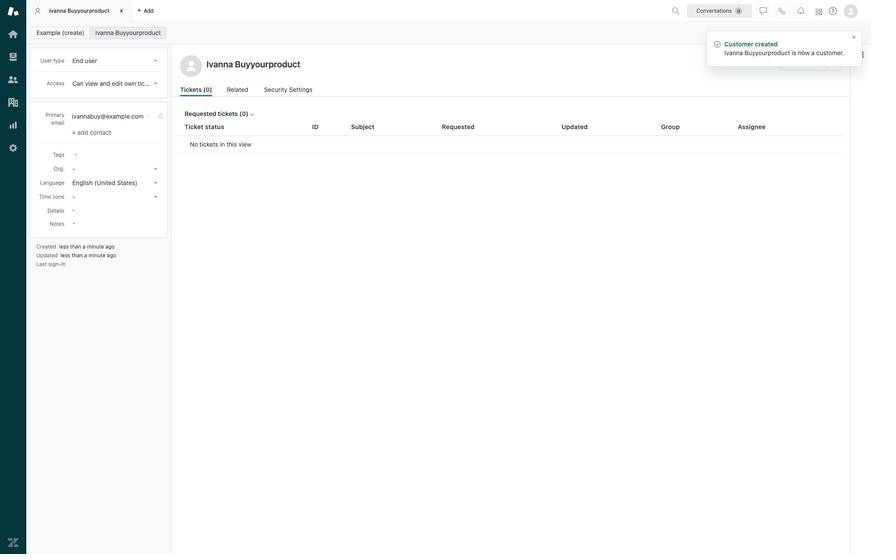 Task type: vqa. For each thing, say whether or not it's contained in the screenshot.
Button displays agent's chat status as Invisible. 'image'
yes



Task type: locate. For each thing, give the bounding box(es) containing it.
- field
[[71, 149, 161, 159]]

status
[[707, 31, 862, 67]]

0 horizontal spatial close image
[[117, 7, 126, 15]]

1 horizontal spatial close image
[[851, 34, 857, 40]]

arrow down image
[[154, 83, 157, 85], [154, 168, 157, 170], [154, 196, 157, 198]]

1 vertical spatial arrow down image
[[154, 182, 157, 184]]

organizations image
[[7, 97, 19, 108]]

tabs tab list
[[26, 0, 669, 22]]

grid
[[171, 118, 850, 555]]

2 vertical spatial arrow down image
[[154, 196, 157, 198]]

1 vertical spatial arrow down image
[[154, 168, 157, 170]]

0 vertical spatial arrow down image
[[154, 83, 157, 85]]

0 vertical spatial close image
[[117, 7, 126, 15]]

reporting image
[[7, 120, 19, 131]]

tab
[[26, 0, 132, 22]]

None text field
[[204, 57, 776, 71]]

main element
[[0, 0, 26, 555]]

arrow down image
[[154, 60, 157, 62], [154, 182, 157, 184]]

0 vertical spatial arrow down image
[[154, 60, 157, 62]]

2 arrow down image from the top
[[154, 168, 157, 170]]

close image
[[117, 7, 126, 15], [851, 34, 857, 40]]

zendesk support image
[[7, 6, 19, 17]]

1 arrow down image from the top
[[154, 83, 157, 85]]

customers image
[[7, 74, 19, 85]]



Task type: describe. For each thing, give the bounding box(es) containing it.
views image
[[7, 51, 19, 63]]

zendesk products image
[[816, 9, 822, 15]]

zendesk image
[[7, 538, 19, 549]]

1 vertical spatial close image
[[851, 34, 857, 40]]

get help image
[[829, 7, 837, 15]]

3 arrow down image from the top
[[154, 196, 157, 198]]

2 arrow down image from the top
[[154, 182, 157, 184]]

secondary element
[[26, 24, 871, 42]]

notifications image
[[797, 7, 804, 14]]

apps image
[[857, 51, 864, 58]]

get started image
[[7, 28, 19, 40]]

admin image
[[7, 142, 19, 154]]

1 arrow down image from the top
[[154, 60, 157, 62]]

button displays agent's chat status as invisible. image
[[760, 7, 767, 14]]

close image inside tabs 'tab list'
[[117, 7, 126, 15]]



